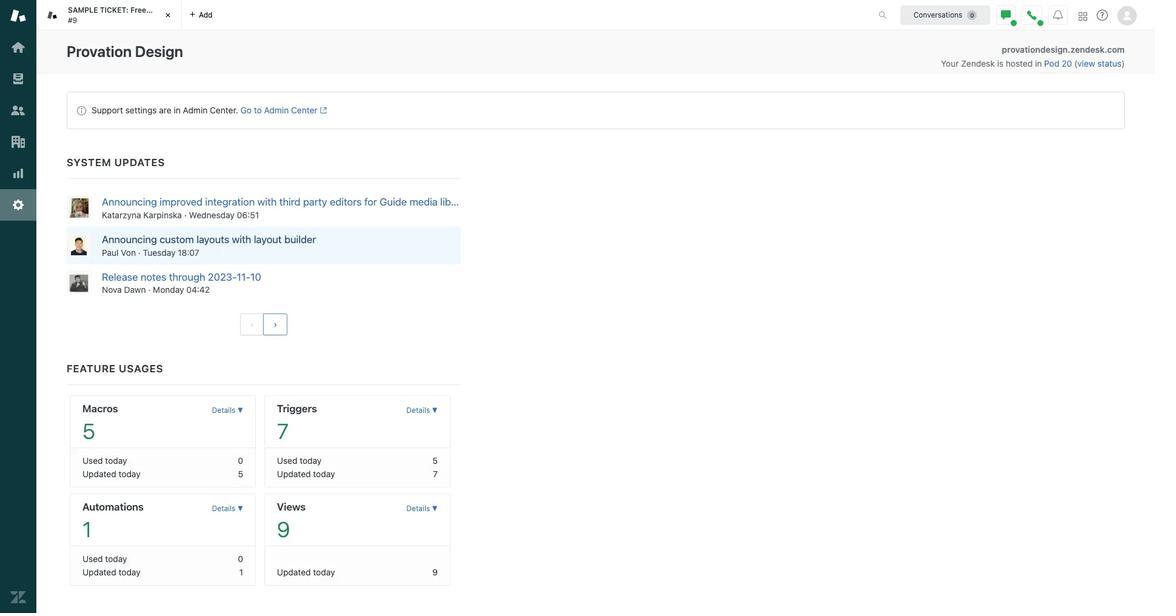 Task type: describe. For each thing, give the bounding box(es) containing it.
views image
[[10, 71, 26, 87]]

status
[[1098, 58, 1122, 69]]

7 inside triggers 7
[[277, 419, 289, 444]]

monday
[[153, 285, 184, 295]]

through
[[169, 271, 205, 283]]

custom
[[160, 233, 194, 245]]

in inside status
[[174, 105, 181, 115]]

free
[[130, 6, 146, 15]]

add
[[199, 10, 213, 19]]

details for 1
[[212, 504, 236, 513]]

20
[[1062, 58, 1072, 69]]

1 horizontal spatial 7
[[433, 469, 438, 479]]

tuesday 18:07
[[143, 247, 199, 257]]

provationdesign .zendesk.com your zendesk is hosted in pod 20 ( view status )
[[941, 44, 1125, 69]]

▼ for 9
[[432, 504, 438, 513]]

feature
[[67, 363, 116, 375]]

zendesk products image
[[1079, 12, 1087, 20]]

‹
[[250, 320, 254, 330]]

updated today for 9
[[277, 567, 335, 578]]

settings
[[125, 105, 157, 115]]

wednesday 06:51
[[189, 210, 259, 220]]

9 inside views 9
[[277, 517, 290, 542]]

automations
[[82, 501, 144, 513]]

1 horizontal spatial 1
[[239, 567, 243, 578]]

sample ticket: free repair #9
[[68, 6, 169, 25]]

triggers 7
[[277, 403, 317, 444]]

2 admin from the left
[[264, 105, 289, 115]]

macros
[[82, 403, 118, 415]]

are
[[159, 105, 171, 115]]

monday 04:42
[[153, 285, 210, 295]]

to
[[254, 105, 262, 115]]

feature usages
[[67, 363, 163, 375]]

used today for 5
[[82, 456, 127, 466]]

katarzyna
[[102, 210, 141, 220]]

updated for 9
[[277, 567, 311, 578]]

your
[[941, 58, 959, 69]]

used for 1
[[82, 554, 103, 564]]

details ▼ for 5
[[212, 406, 243, 415]]

pod
[[1044, 58, 1060, 69]]

layout
[[254, 233, 282, 245]]

design
[[135, 42, 183, 60]]

system
[[67, 156, 111, 169]]

nova
[[102, 285, 122, 295]]

zendesk
[[961, 58, 995, 69]]

announcing for announcing custom layouts with layout builder
[[102, 233, 157, 245]]

18:07
[[178, 247, 199, 257]]

›
[[274, 320, 277, 330]]

ticket:
[[100, 6, 129, 15]]

conversations
[[914, 10, 963, 19]]

zendesk support image
[[10, 8, 26, 24]]

close image
[[162, 9, 174, 21]]

katarzyna karpinska
[[102, 210, 182, 220]]

triggers
[[277, 403, 317, 415]]

add button
[[182, 0, 220, 30]]

organizations image
[[10, 134, 26, 150]]

(opens in a new tab) image
[[318, 107, 327, 114]]

11-
[[237, 271, 250, 283]]

editors
[[330, 196, 362, 208]]

go to admin center
[[241, 105, 318, 115]]

layouts
[[197, 233, 229, 245]]

for
[[364, 196, 377, 208]]

details for 7
[[407, 406, 430, 415]]

updates
[[114, 156, 165, 169]]

provation design
[[67, 42, 183, 60]]

dawn
[[124, 285, 146, 295]]

views
[[277, 501, 306, 513]]

integration
[[205, 196, 255, 208]]

provationdesign
[[1002, 44, 1068, 55]]

#9
[[68, 15, 77, 25]]

button displays agent's chat status as online. image
[[1001, 10, 1011, 20]]

details ▼ for 7
[[407, 406, 438, 415]]

updated today for 1
[[82, 567, 140, 578]]

▼ for 7
[[432, 406, 438, 415]]

announcing improved integration with third party editors for guide media library
[[102, 196, 469, 208]]

wednesday
[[189, 210, 235, 220]]

announcing for announcing improved integration with third party editors for guide media library
[[102, 196, 157, 208]]

builder
[[284, 233, 316, 245]]

updated for 1
[[82, 567, 116, 578]]

customers image
[[10, 102, 26, 118]]

notifications image
[[1053, 10, 1063, 20]]

von
[[121, 247, 136, 257]]

conversations button
[[901, 5, 990, 25]]

usages
[[119, 363, 163, 375]]

automations 1
[[82, 501, 144, 542]]

release
[[102, 271, 138, 283]]

2023-
[[208, 271, 237, 283]]

5 for updated today
[[238, 469, 243, 479]]

macros 5
[[82, 403, 118, 444]]

tuesday
[[143, 247, 176, 257]]



Task type: vqa. For each thing, say whether or not it's contained in the screenshot.
With associated with layouts
yes



Task type: locate. For each thing, give the bounding box(es) containing it.
used today down automations 1
[[82, 554, 127, 564]]

1 announcing from the top
[[102, 196, 157, 208]]

updated today for 7
[[277, 469, 335, 479]]

used today
[[82, 456, 127, 466], [277, 456, 322, 466], [82, 554, 127, 564]]

0 vertical spatial 7
[[277, 419, 289, 444]]

pod 20 link
[[1044, 58, 1074, 69]]

0 horizontal spatial 5
[[82, 419, 95, 444]]

0 for 1
[[238, 554, 243, 564]]

updated today up automations
[[82, 469, 140, 479]]

0
[[238, 456, 243, 466], [238, 554, 243, 564]]

1
[[82, 517, 92, 542], [239, 567, 243, 578]]

▼ for 5
[[238, 406, 243, 415]]

announcing up katarzyna
[[102, 196, 157, 208]]

2 horizontal spatial 5
[[433, 456, 438, 466]]

in
[[1035, 58, 1042, 69], [174, 105, 181, 115]]

1 vertical spatial 0
[[238, 554, 243, 564]]

support
[[92, 105, 123, 115]]

admin left center.
[[183, 105, 208, 115]]

details ▼
[[212, 406, 243, 415], [407, 406, 438, 415], [212, 504, 243, 513], [407, 504, 438, 513]]

0 vertical spatial announcing
[[102, 196, 157, 208]]

get started image
[[10, 39, 26, 55]]

details for 5
[[212, 406, 236, 415]]

with left third
[[257, 196, 277, 208]]

2 announcing from the top
[[102, 233, 157, 245]]

used today down triggers 7
[[277, 456, 322, 466]]

06:51
[[237, 210, 259, 220]]

9
[[277, 517, 290, 542], [432, 567, 438, 578]]

0 vertical spatial 0
[[238, 456, 243, 466]]

third
[[279, 196, 301, 208]]

with for integration
[[257, 196, 277, 208]]

5 for used today
[[433, 456, 438, 466]]

updated down views 9
[[277, 567, 311, 578]]

notes
[[141, 271, 166, 283]]

reporting image
[[10, 166, 26, 181]]

▼
[[238, 406, 243, 415], [432, 406, 438, 415], [238, 504, 243, 513], [432, 504, 438, 513]]

0 vertical spatial 1
[[82, 517, 92, 542]]

1 vertical spatial announcing
[[102, 233, 157, 245]]

used today for 1
[[82, 554, 127, 564]]

used today for 7
[[277, 456, 322, 466]]

)
[[1122, 58, 1125, 69]]

1 0 from the top
[[238, 456, 243, 466]]

sample
[[68, 6, 98, 15]]

nova dawn
[[102, 285, 146, 295]]

today
[[105, 456, 127, 466], [300, 456, 322, 466], [119, 469, 140, 479], [313, 469, 335, 479], [105, 554, 127, 564], [119, 567, 140, 578], [313, 567, 335, 578]]

0 vertical spatial in
[[1035, 58, 1042, 69]]

10
[[250, 271, 261, 283]]

admin
[[183, 105, 208, 115], [264, 105, 289, 115]]

updated today down automations 1
[[82, 567, 140, 578]]

status
[[67, 92, 1125, 129]]

center.
[[210, 105, 238, 115]]

tabs tab list
[[36, 0, 866, 30]]

updated
[[82, 469, 116, 479], [277, 469, 311, 479], [82, 567, 116, 578], [277, 567, 311, 578]]

details
[[212, 406, 236, 415], [407, 406, 430, 415], [212, 504, 236, 513], [407, 504, 430, 513]]

1 horizontal spatial 5
[[238, 469, 243, 479]]

details ▼ for 1
[[212, 504, 243, 513]]

updated down automations 1
[[82, 567, 116, 578]]

0 horizontal spatial 9
[[277, 517, 290, 542]]

04:42
[[186, 285, 210, 295]]

5 inside macros 5
[[82, 419, 95, 444]]

admin image
[[10, 197, 26, 213]]

7
[[277, 419, 289, 444], [433, 469, 438, 479]]

center
[[291, 105, 318, 115]]

paul
[[102, 247, 119, 257]]

2 vertical spatial 5
[[238, 469, 243, 479]]

1 vertical spatial 5
[[433, 456, 438, 466]]

zendesk image
[[10, 589, 26, 605]]

paul von
[[102, 247, 136, 257]]

party
[[303, 196, 327, 208]]

1 vertical spatial 7
[[433, 469, 438, 479]]

used down automations 1
[[82, 554, 103, 564]]

▼ for 1
[[238, 504, 243, 513]]

1 vertical spatial 9
[[432, 567, 438, 578]]

0 horizontal spatial 7
[[277, 419, 289, 444]]

used
[[82, 456, 103, 466], [277, 456, 297, 466], [82, 554, 103, 564]]

1 horizontal spatial admin
[[264, 105, 289, 115]]

1 vertical spatial in
[[174, 105, 181, 115]]

0 vertical spatial with
[[257, 196, 277, 208]]

1 horizontal spatial with
[[257, 196, 277, 208]]

library
[[440, 196, 469, 208]]

with down the 06:51
[[232, 233, 251, 245]]

used for 7
[[277, 456, 297, 466]]

in inside provationdesign .zendesk.com your zendesk is hosted in pod 20 ( view status )
[[1035, 58, 1042, 69]]

provation
[[67, 42, 132, 60]]

admin right to
[[264, 105, 289, 115]]

used down macros 5
[[82, 456, 103, 466]]

details for 9
[[407, 504, 430, 513]]

used today down macros 5
[[82, 456, 127, 466]]

updated up automations
[[82, 469, 116, 479]]

view status link
[[1078, 58, 1122, 69]]

improved
[[160, 196, 203, 208]]

2 0 from the top
[[238, 554, 243, 564]]

5
[[82, 419, 95, 444], [433, 456, 438, 466], [238, 469, 243, 479]]

updated today up views
[[277, 469, 335, 479]]

announcing custom layouts with layout builder
[[102, 233, 316, 245]]

go to admin center link
[[241, 105, 327, 115]]

get help image
[[1097, 10, 1108, 21]]

main element
[[0, 0, 36, 613]]

0 vertical spatial 5
[[82, 419, 95, 444]]

support settings are in admin center.
[[92, 105, 238, 115]]

media
[[410, 196, 438, 208]]

view
[[1078, 58, 1095, 69]]

1 vertical spatial with
[[232, 233, 251, 245]]

‹ button
[[240, 314, 264, 336]]

tab containing sample ticket: free repair
[[36, 0, 182, 30]]

repair
[[148, 6, 169, 15]]

system updates
[[67, 156, 165, 169]]

updated today for 5
[[82, 469, 140, 479]]

(
[[1074, 58, 1078, 69]]

hosted
[[1006, 58, 1033, 69]]

in left pod
[[1035, 58, 1042, 69]]

updated for 7
[[277, 469, 311, 479]]

updated for 5
[[82, 469, 116, 479]]

1 horizontal spatial in
[[1035, 58, 1042, 69]]

› button
[[263, 314, 288, 336]]

0 vertical spatial 9
[[277, 517, 290, 542]]

in right are
[[174, 105, 181, 115]]

go
[[241, 105, 252, 115]]

0 horizontal spatial admin
[[183, 105, 208, 115]]

tab
[[36, 0, 182, 30]]

updated today down views 9
[[277, 567, 335, 578]]

0 horizontal spatial with
[[232, 233, 251, 245]]

guide
[[380, 196, 407, 208]]

0 for 5
[[238, 456, 243, 466]]

1 horizontal spatial 9
[[432, 567, 438, 578]]

1 vertical spatial 1
[[239, 567, 243, 578]]

release notes through 2023-11-10
[[102, 271, 261, 283]]

karpinska
[[143, 210, 182, 220]]

with
[[257, 196, 277, 208], [232, 233, 251, 245]]

details ▼ for 9
[[407, 504, 438, 513]]

announcing up von
[[102, 233, 157, 245]]

0 horizontal spatial in
[[174, 105, 181, 115]]

used down triggers 7
[[277, 456, 297, 466]]

views 9
[[277, 501, 306, 542]]

1 admin from the left
[[183, 105, 208, 115]]

0 horizontal spatial 1
[[82, 517, 92, 542]]

1 inside automations 1
[[82, 517, 92, 542]]

.zendesk.com
[[1068, 44, 1125, 55]]

updated up views
[[277, 469, 311, 479]]

status containing support settings are in admin center.
[[67, 92, 1125, 129]]

is
[[997, 58, 1004, 69]]

used for 5
[[82, 456, 103, 466]]

with for layouts
[[232, 233, 251, 245]]



